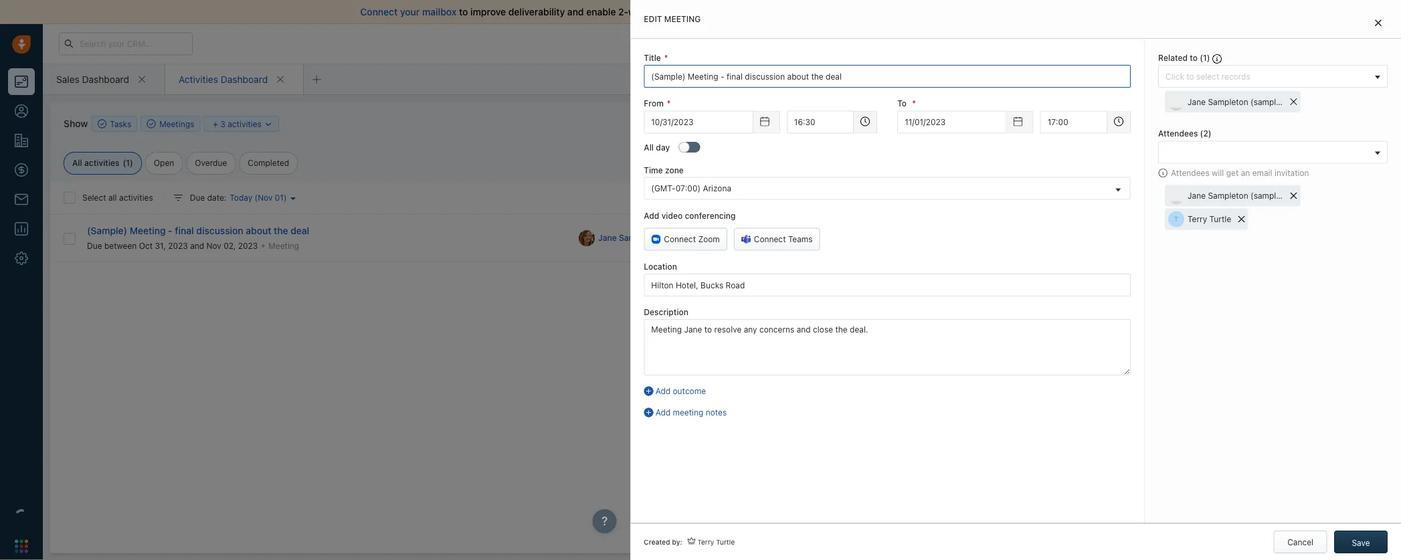 Task type: describe. For each thing, give the bounding box(es) containing it.
+ 3 activities
[[213, 119, 262, 129]]

overdue
[[195, 158, 227, 168]]

0 horizontal spatial terry
[[698, 538, 714, 546]]

add for add meeting notes
[[656, 408, 671, 417]]

final
[[175, 225, 194, 236]]

meeting for add meeting notes
[[673, 408, 704, 417]]

connect for connect zoom
[[664, 235, 696, 244]]

conferencing for zoom
[[1059, 171, 1110, 180]]

31,
[[155, 241, 166, 250]]

sampleton inside the jane sampleton (sample) link
[[619, 233, 661, 243]]

explore
[[1149, 39, 1178, 48]]

microsoft teams
[[1078, 190, 1141, 199]]

save
[[1352, 538, 1371, 548]]

) for all activities ( 1 )
[[130, 158, 133, 168]]

add task
[[771, 119, 804, 129]]

add for add video conferencing
[[644, 211, 660, 220]]

title
[[644, 53, 661, 63]]

1 horizontal spatial +
[[1113, 171, 1118, 180]]

open
[[154, 158, 174, 168]]

Title text field
[[644, 65, 1131, 88]]

freshworks switcher image
[[15, 540, 28, 553]]

17:00
[[1005, 286, 1025, 296]]

) down the widgets
[[1209, 129, 1212, 138]]

1 for related to ( 1 )
[[1203, 53, 1207, 63]]

due date:
[[190, 193, 226, 202]]

configure
[[1161, 105, 1198, 114]]

office 365
[[1266, 190, 1306, 199]]

mailbox
[[422, 6, 457, 17]]

by:
[[672, 538, 682, 546]]

1 vertical spatial sampleton
[[1208, 191, 1249, 200]]

related to ( 1 )
[[1159, 53, 1213, 63]]

zoom inside dialog
[[698, 235, 720, 244]]

Search your CRM... text field
[[59, 32, 193, 55]]

1 horizontal spatial meeting
[[269, 241, 299, 250]]

-
[[168, 225, 172, 236]]

show
[[64, 118, 88, 129]]

1 vertical spatial (sample)
[[1251, 191, 1284, 200]]

+ 3 activities button
[[204, 116, 279, 132]]

deliverability
[[509, 6, 565, 17]]

1 vertical spatial nov
[[207, 241, 221, 250]]

teams for microsoft teams
[[1117, 190, 1141, 199]]

meeting for add meeting
[[877, 119, 908, 129]]

improve
[[471, 6, 506, 17]]

save button
[[1335, 531, 1388, 554]]

email image
[[1269, 38, 1278, 49]]

widgets
[[1201, 105, 1230, 114]]

deal
[[291, 225, 309, 236]]

connect for connect video conferencing + calendar
[[1001, 171, 1034, 180]]

configure widgets button
[[1141, 102, 1238, 118]]

0 vertical spatial terry
[[1188, 214, 1208, 224]]

0 horizontal spatial to
[[459, 6, 468, 17]]

1 vertical spatial terry turtle
[[698, 538, 735, 546]]

sync
[[648, 6, 669, 17]]

date:
[[207, 193, 226, 202]]

discussion
[[196, 225, 243, 236]]

connect for connect teams
[[754, 235, 786, 244]]

arizona
[[703, 184, 732, 193]]

1 horizontal spatial turtle
[[1210, 214, 1232, 224]]

meeting for edit meeting
[[665, 14, 701, 24]]

dashboard for activities dashboard
[[221, 74, 268, 85]]

all for all activities ( 1 )
[[72, 158, 82, 168]]

02,
[[224, 241, 236, 250]]

activities dashboard
[[179, 74, 268, 85]]

get
[[1227, 168, 1239, 177]]

google calendar button
[[1152, 187, 1242, 203]]

google calendar
[[1172, 190, 1235, 199]]

ends
[[1069, 39, 1086, 48]]

1 vertical spatial turtle
[[716, 538, 735, 546]]

today
[[230, 193, 252, 202]]

connect video conferencing + calendar
[[1001, 171, 1153, 180]]

365
[[1291, 190, 1306, 199]]

due for due date:
[[190, 193, 205, 202]]

(sample)
[[87, 225, 127, 236]]

of
[[672, 6, 681, 17]]

task
[[788, 119, 804, 129]]

attendees for attendees ( 2 )
[[1159, 129, 1198, 138]]

all for all day
[[644, 142, 654, 152]]

meetings
[[159, 119, 194, 128]]

0 vertical spatial meeting
[[130, 225, 166, 236]]

the
[[274, 225, 288, 236]]

(gmt-
[[651, 184, 676, 193]]

add video conferencing
[[644, 211, 736, 220]]

1 vertical spatial jane
[[1188, 191, 1206, 200]]

1 horizontal spatial nov
[[258, 193, 273, 202]]

office
[[1266, 190, 1289, 199]]

explore plans link
[[1141, 35, 1208, 52]]

calendar
[[1120, 171, 1153, 180]]

select
[[82, 193, 106, 202]]

today ( nov 01 )
[[230, 193, 287, 202]]

description
[[644, 307, 689, 317]]

0 vertical spatial jane sampleton (sample)
[[1188, 97, 1284, 107]]

0 vertical spatial jane
[[1188, 97, 1206, 107]]

your
[[1036, 39, 1052, 48]]

add for add outcome
[[656, 387, 671, 396]]

video for connect
[[1036, 171, 1057, 180]]

0 horizontal spatial email
[[683, 6, 707, 17]]

1 horizontal spatial zoom
[[1024, 190, 1045, 199]]

teams for connect teams
[[788, 235, 813, 244]]

day
[[656, 142, 670, 152]]

from
[[644, 99, 664, 108]]

oct
[[139, 241, 153, 250]]

add meeting notes link
[[644, 407, 1131, 419]]

time zone
[[644, 165, 684, 175]]

sales dashboard
[[56, 74, 129, 85]]

( down configure widgets at the right of the page
[[1201, 129, 1204, 138]]

explore plans
[[1149, 39, 1201, 48]]

cancel button
[[1274, 531, 1328, 554]]

an
[[1241, 168, 1251, 177]]

invitation
[[1275, 168, 1310, 177]]

+ inside button
[[213, 119, 218, 129]]

activities for all
[[119, 193, 153, 202]]

2 vertical spatial (sample)
[[663, 233, 697, 243]]

1 vertical spatial jane sampleton (sample)
[[1188, 191, 1284, 200]]

add for add meeting
[[860, 119, 875, 129]]

to
[[898, 99, 907, 108]]



Task type: vqa. For each thing, say whether or not it's contained in the screenshot.
configure widgets BUTTON
yes



Task type: locate. For each thing, give the bounding box(es) containing it.
dashboard
[[82, 74, 129, 85], [221, 74, 268, 85]]

(sample) meeting - final discussion about the deal
[[87, 225, 309, 236]]

dialog containing edit meeting
[[631, 0, 1402, 560]]

tasks
[[110, 119, 131, 128]]

0 vertical spatial turtle
[[1210, 214, 1232, 224]]

all down show
[[72, 158, 82, 168]]

video up zoom button
[[1036, 171, 1057, 180]]

dashboard right sales
[[82, 74, 129, 85]]

2 vertical spatial sampleton
[[619, 233, 661, 243]]

1 horizontal spatial all
[[644, 142, 654, 152]]

0 horizontal spatial zoom
[[698, 235, 720, 244]]

(sample) down click to select records search box at the top
[[1251, 97, 1284, 107]]

1 for all activities ( 1 )
[[126, 158, 130, 168]]

1 vertical spatial due
[[87, 241, 102, 250]]

calendar
[[1201, 190, 1235, 199]]

-- text field for to
[[898, 111, 1007, 133]]

+ up microsoft teams
[[1113, 171, 1118, 180]]

1 horizontal spatial and
[[568, 6, 584, 17]]

jane sampleton (sample) link
[[598, 232, 698, 244]]

1 horizontal spatial conferencing
[[1059, 171, 1110, 180]]

) right related
[[1207, 53, 1211, 63]]

nov
[[258, 193, 273, 202], [207, 241, 221, 250]]

2 vertical spatial jane
[[598, 233, 617, 243]]

email right an
[[1253, 168, 1273, 177]]

) left open
[[130, 158, 133, 168]]

zoom down connect video conferencing + calendar
[[1024, 190, 1045, 199]]

connect
[[360, 6, 398, 17], [1001, 171, 1034, 180], [664, 235, 696, 244], [754, 235, 786, 244]]

attendees up google
[[1171, 168, 1210, 177]]

1 horizontal spatial video
[[1036, 171, 1057, 180]]

email right of
[[683, 6, 707, 17]]

add left task
[[771, 119, 786, 129]]

1 horizontal spatial dashboard
[[221, 74, 268, 85]]

add down add outcome
[[656, 408, 671, 417]]

Start typing the details about the meeting... text field
[[644, 319, 1131, 375]]

video inside dialog
[[662, 211, 683, 220]]

1 left open
[[126, 158, 130, 168]]

(gmt-07:00) arizona
[[651, 184, 732, 193]]

connect left your
[[360, 6, 398, 17]]

None text field
[[787, 111, 854, 133], [1041, 111, 1108, 133], [787, 111, 854, 133], [1041, 111, 1108, 133]]

1 horizontal spatial 1
[[1203, 53, 1207, 63]]

1 vertical spatial attendees
[[1171, 168, 1210, 177]]

)
[[1207, 53, 1211, 63], [1209, 129, 1212, 138], [130, 158, 133, 168], [284, 193, 287, 202]]

0 horizontal spatial due
[[87, 241, 102, 250]]

about
[[246, 225, 271, 236]]

0 vertical spatial teams
[[1117, 190, 1141, 199]]

1 vertical spatial activities
[[84, 158, 119, 168]]

2 -- text field from the left
[[898, 111, 1007, 133]]

1 horizontal spatial email
[[1253, 168, 1273, 177]]

2023 right 02,
[[238, 241, 258, 250]]

edit
[[644, 14, 662, 24]]

0 vertical spatial activities
[[228, 119, 262, 129]]

1 right related
[[1203, 53, 1207, 63]]

0 horizontal spatial teams
[[788, 235, 813, 244]]

activities
[[179, 74, 218, 85]]

19:00
[[1005, 367, 1026, 376]]

1 vertical spatial video
[[662, 211, 683, 220]]

meeting up oct on the left top of the page
[[130, 225, 166, 236]]

0 horizontal spatial 1
[[126, 158, 130, 168]]

in
[[1089, 39, 1095, 48]]

meeting down to
[[877, 119, 908, 129]]

due left date:
[[190, 193, 205, 202]]

1 vertical spatial all
[[72, 158, 82, 168]]

add down "title" text field
[[860, 119, 875, 129]]

activities right the 3
[[228, 119, 262, 129]]

email inside dialog
[[1253, 168, 1273, 177]]

0 horizontal spatial terry turtle
[[698, 538, 735, 546]]

and
[[568, 6, 584, 17], [190, 241, 204, 250]]

add left the "outcome"
[[656, 387, 671, 396]]

microsoft teams button
[[1058, 187, 1148, 203]]

0 vertical spatial all
[[644, 142, 654, 152]]

teams
[[1117, 190, 1141, 199], [788, 235, 813, 244]]

1 horizontal spatial due
[[190, 193, 205, 202]]

office 365 button
[[1246, 187, 1314, 203]]

due between oct 31, 2023 and nov 02, 2023
[[87, 241, 258, 250]]

0 horizontal spatial -- text field
[[644, 111, 754, 133]]

0 vertical spatial terry turtle
[[1188, 214, 1232, 224]]

google
[[1172, 190, 1199, 199]]

) up the
[[284, 193, 287, 202]]

to inside dialog
[[1190, 53, 1198, 63]]

due down "(sample)"
[[87, 241, 102, 250]]

0 horizontal spatial and
[[190, 241, 204, 250]]

add task button
[[747, 112, 811, 135]]

turtle down 'calendar'
[[1210, 214, 1232, 224]]

(sample)
[[1251, 97, 1284, 107], [1251, 191, 1284, 200], [663, 233, 697, 243]]

0 vertical spatial sampleton
[[1208, 97, 1249, 107]]

-- text field down to
[[898, 111, 1007, 133]]

all activities ( 1 )
[[72, 158, 133, 168]]

sampleton up 2
[[1208, 97, 1249, 107]]

attendees will get an email invitation
[[1171, 168, 1310, 177]]

01
[[275, 193, 284, 202]]

0 horizontal spatial turtle
[[716, 538, 735, 546]]

1 horizontal spatial terry
[[1188, 214, 1208, 224]]

2 vertical spatial meeting
[[673, 408, 704, 417]]

0 vertical spatial (sample)
[[1251, 97, 1284, 107]]

terry turtle
[[1188, 214, 1232, 224], [698, 538, 735, 546]]

-- text field
[[644, 111, 754, 133], [898, 111, 1007, 133]]

conferencing up +2
[[685, 211, 736, 220]]

add meeting
[[860, 119, 908, 129]]

0 vertical spatial due
[[190, 193, 205, 202]]

1 vertical spatial and
[[190, 241, 204, 250]]

0 horizontal spatial 2023
[[168, 241, 188, 250]]

+2
[[708, 233, 718, 243]]

all
[[644, 142, 654, 152], [72, 158, 82, 168]]

meeting inside 'button'
[[877, 119, 908, 129]]

meeting down the
[[269, 241, 299, 250]]

0 vertical spatial to
[[459, 6, 468, 17]]

outcome
[[673, 387, 706, 396]]

+ left the 3
[[213, 119, 218, 129]]

+ 3 activities link
[[213, 118, 273, 130]]

1 vertical spatial meeting
[[269, 241, 299, 250]]

) for today ( nov 01 )
[[284, 193, 287, 202]]

2023 down final
[[168, 241, 188, 250]]

created
[[644, 538, 670, 546]]

due for due between oct 31, 2023 and nov 02, 2023
[[87, 241, 102, 250]]

tab panel
[[631, 0, 1402, 560]]

1 dashboard from the left
[[82, 74, 129, 85]]

terry turtle right by: at the left bottom of page
[[698, 538, 735, 546]]

close image
[[1375, 19, 1382, 26]]

terry right by: at the left bottom of page
[[698, 538, 714, 546]]

2023
[[168, 241, 188, 250], [238, 241, 258, 250]]

add for add task
[[771, 119, 786, 129]]

2 2023 from the left
[[238, 241, 258, 250]]

zone
[[665, 165, 684, 175]]

to
[[459, 6, 468, 17], [1190, 53, 1198, 63]]

1
[[1203, 53, 1207, 63], [126, 158, 130, 168]]

) for related to ( 1 )
[[1207, 53, 1211, 63]]

terry turtle down google calendar
[[1188, 214, 1232, 224]]

0 horizontal spatial dashboard
[[82, 74, 129, 85]]

add inside 'button'
[[860, 119, 875, 129]]

all
[[108, 193, 117, 202]]

0 horizontal spatial conferencing
[[685, 211, 736, 220]]

and left enable on the left of the page
[[568, 6, 584, 17]]

0 vertical spatial conferencing
[[1059, 171, 1110, 180]]

down image
[[264, 120, 273, 129]]

all inside dialog
[[644, 142, 654, 152]]

0 horizontal spatial +
[[213, 119, 218, 129]]

1 -- text field from the left
[[644, 111, 754, 133]]

1 horizontal spatial to
[[1190, 53, 1198, 63]]

2 vertical spatial activities
[[119, 193, 153, 202]]

jane sampleton (sample) down click to select records search box at the top
[[1188, 97, 1284, 107]]

sampleton up location
[[619, 233, 661, 243]]

add outcome link
[[644, 386, 1131, 397]]

jane sampleton (sample) down 'get' at right top
[[1188, 191, 1284, 200]]

terry down google calendar button
[[1188, 214, 1208, 224]]

notes
[[706, 408, 727, 417]]

(gmt-07:00) arizona link
[[645, 178, 1130, 199]]

1 2023 from the left
[[168, 241, 188, 250]]

0 vertical spatial zoom
[[1024, 190, 1045, 199]]

(sample) meeting - final discussion about the deal link
[[87, 225, 309, 236]]

all left day
[[644, 142, 654, 152]]

configure widgets
[[1161, 105, 1230, 114]]

nov left 02,
[[207, 241, 221, 250]]

2 dashboard from the left
[[221, 74, 268, 85]]

1 vertical spatial to
[[1190, 53, 1198, 63]]

turtle right by: at the left bottom of page
[[716, 538, 735, 546]]

video for add
[[662, 211, 683, 220]]

connect up zoom button
[[1001, 171, 1034, 180]]

1 vertical spatial +
[[1113, 171, 1118, 180]]

email
[[683, 6, 707, 17], [1253, 168, 1273, 177]]

dashboard up + 3 activities link
[[221, 74, 268, 85]]

cancel
[[1288, 537, 1314, 547]]

enable
[[586, 6, 616, 17]]

location
[[644, 262, 677, 271]]

conferencing inside dialog
[[685, 211, 736, 220]]

1 vertical spatial teams
[[788, 235, 813, 244]]

microsoft
[[1078, 190, 1114, 199]]

1 horizontal spatial -- text field
[[898, 111, 1007, 133]]

select all activities
[[82, 193, 153, 202]]

sampleton down 'get' at right top
[[1208, 191, 1249, 200]]

trial
[[1054, 39, 1067, 48]]

nov left 01
[[258, 193, 273, 202]]

1 vertical spatial email
[[1253, 168, 1273, 177]]

activities for 3
[[228, 119, 262, 129]]

meeting right "edit"
[[665, 14, 701, 24]]

to right mailbox
[[459, 6, 468, 17]]

21
[[1097, 39, 1105, 48]]

meeting
[[665, 14, 701, 24], [877, 119, 908, 129], [673, 408, 704, 417]]

(sample) left 365
[[1251, 191, 1284, 200]]

1 vertical spatial 1
[[126, 158, 130, 168]]

Location text field
[[644, 274, 1131, 296]]

1 vertical spatial conferencing
[[685, 211, 736, 220]]

-- text field for from
[[644, 111, 754, 133]]

activities inside button
[[228, 119, 262, 129]]

connect your mailbox link
[[360, 6, 459, 17]]

0 vertical spatial nov
[[258, 193, 273, 202]]

all day
[[644, 142, 670, 152]]

1 vertical spatial zoom
[[698, 235, 720, 244]]

tab panel containing edit meeting
[[631, 0, 1402, 560]]

dashboard for sales dashboard
[[82, 74, 129, 85]]

way
[[629, 6, 646, 17]]

video up connect zoom button
[[662, 211, 683, 220]]

1 horizontal spatial 2023
[[238, 241, 258, 250]]

conferencing for connect zoom
[[685, 211, 736, 220]]

attendees down configure on the top
[[1159, 129, 1198, 138]]

connect teams button
[[734, 228, 820, 251]]

( right today at the left top of the page
[[255, 193, 258, 202]]

0 vertical spatial meeting
[[665, 14, 701, 24]]

1 vertical spatial terry
[[698, 538, 714, 546]]

1 vertical spatial meeting
[[877, 119, 908, 129]]

to down the 'plans'
[[1190, 53, 1198, 63]]

add inside button
[[771, 119, 786, 129]]

-- text field up day
[[644, 111, 754, 133]]

attendees for attendees will get an email invitation
[[1171, 168, 1210, 177]]

video
[[1036, 171, 1057, 180], [662, 211, 683, 220]]

edit meeting
[[644, 14, 701, 24]]

0 vertical spatial and
[[568, 6, 584, 17]]

teams inside dialog
[[788, 235, 813, 244]]

( down the 'plans'
[[1200, 53, 1203, 63]]

1 horizontal spatial teams
[[1117, 190, 1141, 199]]

conferencing
[[1059, 171, 1110, 180], [685, 211, 736, 220]]

activities up select
[[84, 158, 119, 168]]

add meeting button
[[837, 112, 915, 135]]

conversations.
[[709, 6, 774, 17]]

Click to select records search field
[[1163, 70, 1371, 84]]

0 vertical spatial email
[[683, 6, 707, 17]]

conferencing up microsoft
[[1059, 171, 1110, 180]]

0 horizontal spatial video
[[662, 211, 683, 220]]

( up select all activities
[[123, 158, 126, 168]]

0 horizontal spatial meeting
[[130, 225, 166, 236]]

between
[[104, 241, 137, 250]]

will
[[1212, 168, 1224, 177]]

connect for connect your mailbox to improve deliverability and enable 2-way sync of email conversations.
[[360, 6, 398, 17]]

0 horizontal spatial all
[[72, 158, 82, 168]]

0 vertical spatial video
[[1036, 171, 1057, 180]]

0 vertical spatial +
[[213, 119, 218, 129]]

connect teams
[[754, 235, 813, 244]]

jane sampleton (sample) up location
[[598, 233, 697, 243]]

connect down "add video conferencing"
[[664, 235, 696, 244]]

days
[[1107, 39, 1123, 48]]

connect right +2
[[754, 235, 786, 244]]

add
[[771, 119, 786, 129], [860, 119, 875, 129], [644, 211, 660, 220], [656, 387, 671, 396], [656, 408, 671, 417]]

activities
[[228, 119, 262, 129], [84, 158, 119, 168], [119, 193, 153, 202]]

3
[[220, 119, 225, 129]]

your trial ends in 21 days
[[1036, 39, 1123, 48]]

dialog
[[631, 0, 1402, 560]]

and down (sample) meeting - final discussion about the deal link
[[190, 241, 204, 250]]

(sample) down "add video conferencing"
[[663, 233, 697, 243]]

1 horizontal spatial terry turtle
[[1188, 214, 1232, 224]]

add outcome
[[656, 387, 706, 396]]

0 vertical spatial attendees
[[1159, 129, 1198, 138]]

terry
[[1188, 214, 1208, 224], [698, 538, 714, 546]]

add up the jane sampleton (sample) link
[[644, 211, 660, 220]]

plans
[[1180, 39, 1201, 48]]

0 horizontal spatial nov
[[207, 241, 221, 250]]

zoom down "add video conferencing"
[[698, 235, 720, 244]]

None search field
[[1163, 145, 1371, 159]]

0 vertical spatial 1
[[1203, 53, 1207, 63]]

none search field inside dialog
[[1163, 145, 1371, 159]]

meeting down the "outcome"
[[673, 408, 704, 417]]

2 vertical spatial jane sampleton (sample)
[[598, 233, 697, 243]]

activities right all
[[119, 193, 153, 202]]



